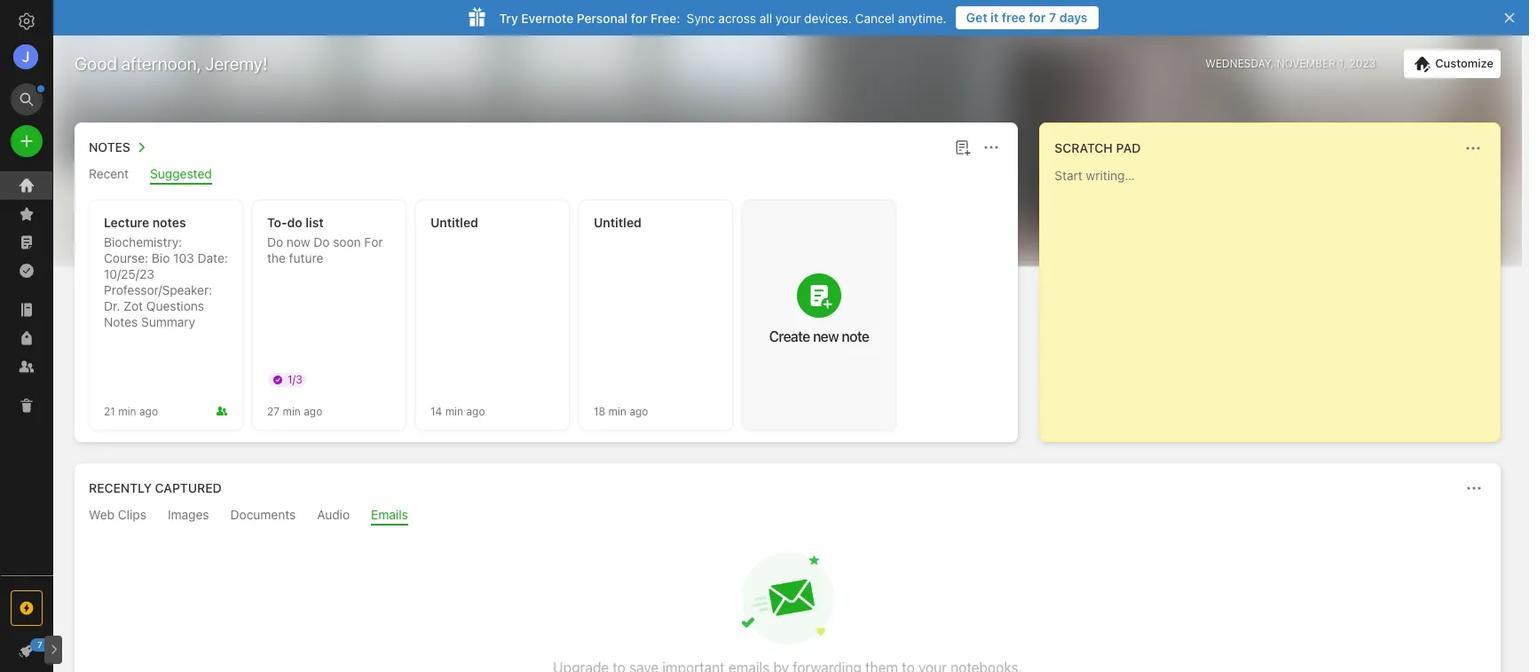 Task type: locate. For each thing, give the bounding box(es) containing it.
note
[[842, 329, 870, 344]]

7 inside button
[[1050, 10, 1057, 25]]

questions
[[146, 298, 204, 313]]

lecture
[[104, 215, 149, 230]]

1 ago from the left
[[139, 404, 158, 418]]

1 vertical spatial tab list
[[78, 507, 1498, 526]]

7
[[1050, 10, 1057, 25], [37, 639, 43, 650]]

account image
[[13, 44, 38, 69]]

more actions image
[[981, 137, 1003, 158], [1463, 138, 1485, 159], [1464, 478, 1485, 499]]

create
[[769, 329, 810, 344]]

min for 27
[[283, 404, 301, 418]]

1 tab list from the top
[[78, 166, 1015, 185]]

More actions field
[[980, 135, 1004, 160], [1461, 136, 1486, 161], [1462, 476, 1487, 501]]

1 horizontal spatial for
[[1029, 10, 1046, 25]]

7 left 'days'
[[1050, 10, 1057, 25]]

do
[[267, 234, 283, 249], [314, 234, 330, 249]]

2 do from the left
[[314, 234, 330, 249]]

0 horizontal spatial 7
[[37, 639, 43, 650]]

customize button
[[1405, 50, 1501, 78]]

ago for 21 min ago
[[139, 404, 158, 418]]

10/25/23
[[104, 266, 154, 281]]

more actions field for recently captured
[[1462, 476, 1487, 501]]

across
[[719, 10, 756, 25]]

min right '27'
[[283, 404, 301, 418]]

afternoon,
[[121, 53, 201, 74]]

biochemistry:
[[104, 234, 182, 249]]

ago right '27'
[[304, 404, 323, 418]]

ago right 18
[[630, 404, 649, 418]]

min right 21
[[118, 404, 136, 418]]

Account field
[[0, 39, 53, 75]]

ago
[[139, 404, 158, 418], [304, 404, 323, 418], [467, 404, 485, 418], [630, 404, 649, 418]]

1 min from the left
[[118, 404, 136, 418]]

scratch pad
[[1055, 140, 1141, 155]]

the
[[267, 250, 286, 265]]

notes down dr.
[[104, 314, 138, 329]]

2 min from the left
[[283, 404, 301, 418]]

min right 14
[[445, 404, 464, 418]]

more actions image for scratch pad
[[1463, 138, 1485, 159]]

wednesday,
[[1206, 57, 1274, 70]]

for for free:
[[631, 10, 648, 25]]

summary
[[141, 314, 195, 329]]

18 min ago
[[594, 404, 649, 418]]

zot
[[123, 298, 143, 313]]

dr.
[[104, 298, 120, 313]]

lecture notes biochemistry: course: bio 103 date: 10/25/23 professor/speaker: dr. zot questions notes summary
[[104, 215, 228, 329]]

tree
[[0, 171, 53, 574]]

0 vertical spatial notes
[[89, 139, 130, 154]]

0 horizontal spatial for
[[631, 10, 648, 25]]

103
[[173, 250, 194, 265]]

0 horizontal spatial do
[[267, 234, 283, 249]]

4 min from the left
[[609, 404, 627, 418]]

3 min from the left
[[445, 404, 464, 418]]

14 min ago
[[431, 404, 485, 418]]

min
[[118, 404, 136, 418], [283, 404, 301, 418], [445, 404, 464, 418], [609, 404, 627, 418]]

do down list
[[314, 234, 330, 249]]

ago right 21
[[139, 404, 158, 418]]

course: bio
[[104, 250, 170, 265]]

evernote
[[521, 10, 574, 25]]

1 horizontal spatial 7
[[1050, 10, 1057, 25]]

devices.
[[805, 10, 852, 25]]

2 for from the left
[[631, 10, 648, 25]]

good
[[75, 53, 117, 74]]

for left free:
[[631, 10, 648, 25]]

emails
[[371, 507, 408, 522]]

0 vertical spatial tab list
[[78, 166, 1015, 185]]

untitled
[[431, 215, 478, 230], [594, 215, 642, 230]]

4 ago from the left
[[630, 404, 649, 418]]

create new note button
[[743, 201, 896, 430]]

all
[[760, 10, 773, 25]]

1 horizontal spatial do
[[314, 234, 330, 249]]

for
[[1029, 10, 1046, 25], [631, 10, 648, 25]]

create new note
[[769, 329, 870, 344]]

anytime.
[[898, 10, 947, 25]]

personal
[[577, 10, 628, 25]]

1 untitled from the left
[[431, 215, 478, 230]]

2 untitled from the left
[[594, 215, 642, 230]]

0 vertical spatial 7
[[1050, 10, 1057, 25]]

2 tab list from the top
[[78, 507, 1498, 526]]

do up the the
[[267, 234, 283, 249]]

free
[[1002, 10, 1026, 25]]

min right 18
[[609, 404, 627, 418]]

0 horizontal spatial untitled
[[431, 215, 478, 230]]

soon
[[333, 234, 361, 249]]

try
[[499, 10, 518, 25]]

tab list containing recent
[[78, 166, 1015, 185]]

suggested tab panel
[[75, 185, 1019, 442]]

notes
[[89, 139, 130, 154], [104, 314, 138, 329]]

ago for 27 min ago
[[304, 404, 323, 418]]

2 ago from the left
[[304, 404, 323, 418]]

documents tab
[[230, 507, 296, 526]]

november
[[1277, 57, 1336, 70]]

web clips
[[89, 507, 146, 522]]

it
[[991, 10, 999, 25]]

customize
[[1436, 56, 1494, 70]]

1 for from the left
[[1029, 10, 1046, 25]]

tab list containing web clips
[[78, 507, 1498, 526]]

3 ago from the left
[[467, 404, 485, 418]]

get it free for 7 days
[[967, 10, 1088, 25]]

ago right 14
[[467, 404, 485, 418]]

Start writing… text field
[[1055, 168, 1500, 427]]

for right free
[[1029, 10, 1046, 25]]

2023
[[1350, 57, 1376, 70]]

clips
[[118, 507, 146, 522]]

now
[[287, 234, 310, 249]]

untitled for 14
[[431, 215, 478, 230]]

click to expand image
[[46, 639, 59, 661]]

sync
[[687, 10, 715, 25]]

1 vertical spatial 7
[[37, 639, 43, 650]]

7 left click to expand icon
[[37, 639, 43, 650]]

home image
[[16, 175, 37, 196]]

1 horizontal spatial untitled
[[594, 215, 642, 230]]

days
[[1060, 10, 1088, 25]]

min for 21
[[118, 404, 136, 418]]

date:
[[198, 250, 228, 265]]

notes up "recent"
[[89, 139, 130, 154]]

get
[[967, 10, 988, 25]]

images tab
[[168, 507, 209, 526]]

scratch pad button
[[1052, 138, 1141, 159]]

18
[[594, 404, 606, 418]]

tab list
[[78, 166, 1015, 185], [78, 507, 1498, 526]]

1 vertical spatial notes
[[104, 314, 138, 329]]

get it free for 7 days button
[[956, 6, 1099, 29]]

for inside get it free for 7 days button
[[1029, 10, 1046, 25]]

web clips tab
[[89, 507, 146, 526]]

captured
[[155, 480, 222, 495]]



Task type: describe. For each thing, give the bounding box(es) containing it.
ago for 14 min ago
[[467, 404, 485, 418]]

for for 7
[[1029, 10, 1046, 25]]

notes button
[[85, 137, 152, 158]]

recently
[[89, 480, 152, 495]]

settings image
[[16, 11, 37, 32]]

notes
[[153, 215, 186, 230]]

1,
[[1339, 57, 1347, 70]]

Help and Learning task checklist field
[[0, 637, 53, 665]]

pad
[[1117, 140, 1141, 155]]

to-
[[267, 215, 287, 230]]

recent tab
[[89, 166, 129, 185]]

untitled for 18
[[594, 215, 642, 230]]

1/3
[[288, 373, 303, 386]]

tab list for notes
[[78, 166, 1015, 185]]

new
[[813, 329, 839, 344]]

emails tab
[[371, 507, 408, 526]]

web
[[89, 507, 115, 522]]

27 min ago
[[267, 404, 323, 418]]

notes inside lecture notes biochemistry: course: bio 103 date: 10/25/23 professor/speaker: dr. zot questions notes summary
[[104, 314, 138, 329]]

jeremy!
[[206, 53, 268, 74]]

future
[[289, 250, 324, 265]]

notes inside button
[[89, 139, 130, 154]]

your
[[776, 10, 801, 25]]

ago for 18 min ago
[[630, 404, 649, 418]]

recently captured button
[[85, 478, 222, 499]]

list
[[306, 215, 324, 230]]

21
[[104, 404, 115, 418]]

try evernote personal for free: sync across all your devices. cancel anytime.
[[499, 10, 947, 25]]

scratch
[[1055, 140, 1113, 155]]

recent
[[89, 166, 129, 181]]

wednesday, november 1, 2023
[[1206, 57, 1376, 70]]

1 do from the left
[[267, 234, 283, 249]]

suggested
[[150, 166, 212, 181]]

tab list for recently captured
[[78, 507, 1498, 526]]

emails tab panel
[[75, 526, 1501, 672]]

14
[[431, 404, 442, 418]]

more actions field for scratch pad
[[1461, 136, 1486, 161]]

recently captured
[[89, 480, 222, 495]]

for
[[364, 234, 383, 249]]

professor/speaker:
[[104, 282, 212, 297]]

to-do list do now do soon for the future
[[267, 215, 383, 265]]

21 min ago
[[104, 404, 158, 418]]

min for 14
[[445, 404, 464, 418]]

do
[[287, 215, 303, 230]]

more actions image for recently captured
[[1464, 478, 1485, 499]]

good afternoon, jeremy!
[[75, 53, 268, 74]]

cancel
[[856, 10, 895, 25]]

min for 18
[[609, 404, 627, 418]]

suggested tab
[[150, 166, 212, 185]]

images
[[168, 507, 209, 522]]

audio
[[317, 507, 350, 522]]

27
[[267, 404, 280, 418]]

7 inside help and learning task checklist field
[[37, 639, 43, 650]]

documents
[[230, 507, 296, 522]]

free:
[[651, 10, 681, 25]]

upgrade image
[[16, 598, 37, 619]]

audio tab
[[317, 507, 350, 526]]



Task type: vqa. For each thing, say whether or not it's contained in the screenshot.
Me
no



